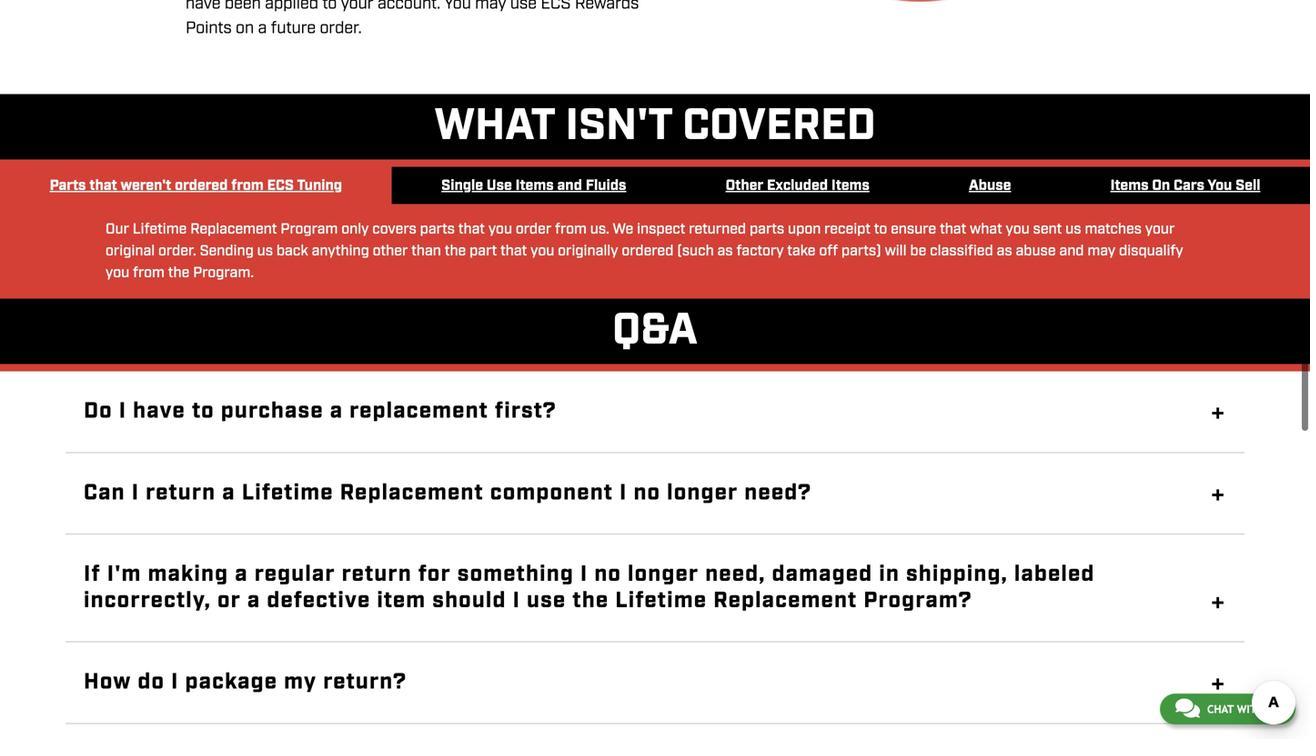 Task type: describe. For each thing, give the bounding box(es) containing it.
incorrectly,
[[84, 587, 211, 616]]

tuning
[[297, 177, 342, 196]]

cars
[[1174, 177, 1204, 196]]

first?
[[495, 397, 557, 426]]

what
[[434, 98, 555, 156]]

component
[[490, 479, 613, 508]]

take
[[787, 242, 816, 261]]

matches
[[1085, 220, 1142, 239]]

returned
[[689, 220, 746, 239]]

other
[[726, 177, 763, 196]]

replacement inside if i'm making a regular return for something i no longer need, damaged in shipping, labeled incorrectly, or a defective item should i use the lifetime replacement program?
[[713, 587, 857, 616]]

classified
[[930, 242, 993, 261]]

other
[[373, 242, 408, 261]]

receipt
[[824, 220, 871, 239]]

chat with us
[[1207, 703, 1280, 716]]

3 items from the left
[[1110, 177, 1149, 196]]

(such
[[677, 242, 714, 261]]

that down order
[[500, 242, 527, 261]]

1 horizontal spatial lifetime
[[242, 479, 334, 508]]

if
[[84, 561, 101, 590]]

you up abuse
[[1006, 220, 1030, 239]]

items for use
[[516, 177, 554, 196]]

that inside button
[[89, 177, 117, 196]]

1 vertical spatial from
[[555, 220, 587, 239]]

you down order
[[531, 242, 554, 261]]

will
[[885, 242, 907, 261]]

abuse
[[969, 177, 1011, 196]]

you up part
[[488, 220, 512, 239]]

inspect
[[637, 220, 685, 239]]

single
[[441, 177, 483, 196]]

disqualify
[[1119, 242, 1183, 261]]

our lifetime replacement program only covers parts that you order from us.  we inspect returned parts upon receipt to ensure that what you sent us matches your original order.  sending us back anything other than the part that you originally ordered (such as factory take off parts) will be classified as abuse and may disqualify you from the program. tab panel
[[106, 219, 1205, 284]]

upon
[[788, 220, 821, 239]]

fluids
[[586, 177, 626, 196]]

ordered inside button
[[175, 177, 228, 196]]

be
[[910, 242, 926, 261]]

weren't
[[121, 177, 171, 196]]

no inside if i'm making a regular return for something i no longer need, damaged in shipping, labeled incorrectly, or a defective item should i use the lifetime replacement program?
[[594, 561, 621, 590]]

from inside parts that weren't ordered from ecs tuning button
[[231, 177, 264, 196]]

in
[[879, 561, 900, 590]]

1 as from the left
[[717, 242, 733, 261]]

comments image
[[1175, 698, 1200, 720]]

tab list containing parts that weren't ordered from ecs tuning
[[0, 167, 1310, 205]]

factory
[[736, 242, 784, 261]]

how do i package my return?
[[84, 668, 407, 698]]

lifetime inside if i'm making a regular return for something i no longer need, damaged in shipping, labeled incorrectly, or a defective item should i use the lifetime replacement program?
[[615, 587, 707, 616]]

longer inside if i'm making a regular return for something i no longer need, damaged in shipping, labeled incorrectly, or a defective item should i use the lifetime replacement program?
[[628, 561, 699, 590]]

return?
[[323, 668, 407, 698]]

have
[[133, 397, 186, 426]]

1 horizontal spatial the
[[445, 242, 466, 261]]

need,
[[705, 561, 766, 590]]

you
[[1208, 177, 1232, 196]]

abuse
[[1016, 242, 1056, 261]]

covered
[[683, 98, 876, 156]]

should
[[432, 587, 506, 616]]

chat
[[1207, 703, 1234, 716]]

the inside if i'm making a regular return for something i no longer need, damaged in shipping, labeled incorrectly, or a defective item should i use the lifetime replacement program?
[[573, 587, 609, 616]]

program
[[280, 220, 338, 239]]

defective
[[267, 587, 371, 616]]

order
[[516, 220, 552, 239]]

parts)
[[841, 242, 881, 261]]

1 parts from the left
[[420, 220, 455, 239]]

our
[[106, 220, 129, 239]]

ensure
[[891, 220, 936, 239]]

0 vertical spatial order.
[[320, 18, 362, 39]]

or
[[217, 587, 241, 616]]

only
[[341, 220, 369, 239]]

regular
[[254, 561, 335, 590]]

on
[[1152, 177, 1170, 196]]

replacement
[[350, 397, 489, 426]]

chat with us link
[[1160, 694, 1296, 725]]

may
[[1087, 242, 1116, 261]]

parts that weren't ordered from ecs tuning
[[50, 177, 342, 196]]

part
[[470, 242, 497, 261]]

our lifetime replacement program only covers parts that you order from us.  we inspect returned parts upon receipt to ensure that what you sent us matches your original order.  sending us back anything other than the part that you originally ordered (such as factory take off parts) will be classified as abuse and may disqualify you from the program.
[[106, 220, 1183, 283]]

and inside button
[[557, 177, 582, 196]]

we
[[613, 220, 633, 239]]

abuse button
[[919, 167, 1061, 205]]

us.
[[590, 220, 609, 239]]

program.
[[193, 264, 254, 283]]

do
[[84, 397, 113, 426]]

2 as from the left
[[997, 242, 1012, 261]]

can i return a lifetime replacement component i no longer need?
[[84, 479, 812, 508]]

0 vertical spatial no
[[634, 479, 661, 508]]

something
[[457, 561, 574, 590]]

other excluded items button
[[676, 167, 919, 205]]

that up part
[[458, 220, 485, 239]]

do
[[138, 668, 165, 698]]

1 vertical spatial replacement
[[340, 479, 484, 508]]

for
[[418, 561, 451, 590]]

parts that weren't ordered from ecs tuning button
[[0, 167, 392, 205]]

replacement inside our lifetime replacement program only covers parts that you order from us.  we inspect returned parts upon receipt to ensure that what you sent us matches your original order.  sending us back anything other than the part that you originally ordered (such as factory take off parts) will be classified as abuse and may disqualify you from the program.
[[190, 220, 277, 239]]

parts
[[50, 177, 86, 196]]

purchase
[[221, 397, 324, 426]]



Task type: locate. For each thing, give the bounding box(es) containing it.
item
[[377, 587, 426, 616]]

as down what
[[997, 242, 1012, 261]]

the left part
[[445, 242, 466, 261]]

back
[[276, 242, 308, 261]]

ordered
[[175, 177, 228, 196], [622, 242, 674, 261]]

1 vertical spatial order.
[[158, 242, 196, 261]]

0 horizontal spatial ordered
[[175, 177, 228, 196]]

items on cars you sell
[[1110, 177, 1260, 196]]

i
[[119, 397, 127, 426], [132, 479, 139, 508], [620, 479, 627, 508], [580, 561, 588, 590], [513, 587, 520, 616], [171, 668, 179, 698]]

0 horizontal spatial from
[[133, 264, 165, 283]]

0 vertical spatial longer
[[667, 479, 738, 508]]

sent
[[1033, 220, 1062, 239]]

need?
[[744, 479, 812, 508]]

order. inside our lifetime replacement program only covers parts that you order from us.  we inspect returned parts upon receipt to ensure that what you sent us matches your original order.  sending us back anything other than the part that you originally ordered (such as factory take off parts) will be classified as abuse and may disqualify you from the program.
[[158, 242, 196, 261]]

can
[[84, 479, 125, 508]]

0 vertical spatial the
[[445, 242, 466, 261]]

1 horizontal spatial replacement
[[340, 479, 484, 508]]

2 horizontal spatial items
[[1110, 177, 1149, 196]]

and left may
[[1059, 242, 1084, 261]]

0 vertical spatial and
[[557, 177, 582, 196]]

other excluded items
[[726, 177, 870, 196]]

than
[[411, 242, 441, 261]]

2 vertical spatial lifetime
[[615, 587, 707, 616]]

originally
[[558, 242, 618, 261]]

do i have to purchase a replacement first?
[[84, 397, 557, 426]]

off
[[819, 242, 838, 261]]

if i'm making a regular return for something i no longer need, damaged in shipping, labeled incorrectly, or a defective item should i use the lifetime replacement program?
[[84, 561, 1095, 616]]

2 parts from the left
[[750, 220, 784, 239]]

making
[[148, 561, 229, 590]]

package
[[185, 668, 278, 698]]

0 vertical spatial lifetime
[[133, 220, 187, 239]]

with
[[1237, 703, 1264, 716]]

covers
[[372, 220, 417, 239]]

2 vertical spatial from
[[133, 264, 165, 283]]

0 horizontal spatial us
[[257, 242, 273, 261]]

items left on
[[1110, 177, 1149, 196]]

your
[[1145, 220, 1175, 239]]

1 vertical spatial ordered
[[622, 242, 674, 261]]

0 horizontal spatial no
[[594, 561, 621, 590]]

points
[[186, 18, 232, 39]]

isn't
[[565, 98, 672, 156]]

sell
[[1236, 177, 1260, 196]]

return left for
[[342, 561, 412, 590]]

use
[[487, 177, 512, 196]]

1 vertical spatial to
[[192, 397, 215, 426]]

0 horizontal spatial replacement
[[190, 220, 277, 239]]

1 horizontal spatial and
[[1059, 242, 1084, 261]]

items right use at the top left
[[516, 177, 554, 196]]

ecs
[[267, 177, 294, 196]]

0 vertical spatial return
[[146, 479, 216, 508]]

1 horizontal spatial return
[[342, 561, 412, 590]]

1 horizontal spatial from
[[231, 177, 264, 196]]

anything
[[312, 242, 369, 261]]

as
[[717, 242, 733, 261], [997, 242, 1012, 261]]

1 horizontal spatial order.
[[320, 18, 362, 39]]

order.
[[320, 18, 362, 39], [158, 242, 196, 261]]

my
[[284, 668, 317, 698]]

from up originally
[[555, 220, 587, 239]]

items
[[516, 177, 554, 196], [831, 177, 870, 196], [1110, 177, 1149, 196]]

0 vertical spatial ordered
[[175, 177, 228, 196]]

excluded
[[767, 177, 828, 196]]

1 horizontal spatial items
[[831, 177, 870, 196]]

return right can
[[146, 479, 216, 508]]

0 vertical spatial replacement
[[190, 220, 277, 239]]

what isn't covered
[[434, 98, 876, 156]]

that right parts
[[89, 177, 117, 196]]

1 horizontal spatial parts
[[750, 220, 784, 239]]

longer
[[667, 479, 738, 508], [628, 561, 699, 590]]

2 horizontal spatial the
[[573, 587, 609, 616]]

program?
[[864, 587, 972, 616]]

longer left need?
[[667, 479, 738, 508]]

the right use
[[573, 587, 609, 616]]

damaged
[[772, 561, 873, 590]]

1 vertical spatial no
[[594, 561, 621, 590]]

items on cars you sell button
[[1061, 167, 1310, 205]]

sending
[[200, 242, 254, 261]]

original
[[106, 242, 155, 261]]

from left ecs
[[231, 177, 264, 196]]

use
[[527, 587, 566, 616]]

you down original
[[106, 264, 129, 283]]

and inside our lifetime replacement program only covers parts that you order from us.  we inspect returned parts upon receipt to ensure that what you sent us matches your original order.  sending us back anything other than the part that you originally ordered (such as factory take off parts) will be classified as abuse and may disqualify you from the program.
[[1059, 242, 1084, 261]]

0 horizontal spatial items
[[516, 177, 554, 196]]

items inside button
[[516, 177, 554, 196]]

tab list
[[0, 167, 1310, 205]]

to right have
[[192, 397, 215, 426]]

lifetime inside our lifetime replacement program only covers parts that you order from us.  we inspect returned parts upon receipt to ensure that what you sent us matches your original order.  sending us back anything other than the part that you originally ordered (such as factory take off parts) will be classified as abuse and may disqualify you from the program.
[[133, 220, 187, 239]]

how
[[84, 668, 131, 698]]

from
[[231, 177, 264, 196], [555, 220, 587, 239], [133, 264, 165, 283]]

longer left need,
[[628, 561, 699, 590]]

that
[[89, 177, 117, 196], [458, 220, 485, 239], [940, 220, 966, 239], [500, 242, 527, 261]]

0 vertical spatial to
[[874, 220, 887, 239]]

1 horizontal spatial as
[[997, 242, 1012, 261]]

that up the classified
[[940, 220, 966, 239]]

2 items from the left
[[831, 177, 870, 196]]

to
[[874, 220, 887, 239], [192, 397, 215, 426]]

the left "program."
[[168, 264, 190, 283]]

what
[[970, 220, 1002, 239]]

2 vertical spatial the
[[573, 587, 609, 616]]

parts up than
[[420, 220, 455, 239]]

single use items and fluids button
[[392, 167, 676, 205]]

1 vertical spatial return
[[342, 561, 412, 590]]

return
[[146, 479, 216, 508], [342, 561, 412, 590]]

0 horizontal spatial return
[[146, 479, 216, 508]]

the
[[445, 242, 466, 261], [168, 264, 190, 283], [573, 587, 609, 616]]

replacement
[[190, 220, 277, 239], [340, 479, 484, 508], [713, 587, 857, 616]]

1 vertical spatial the
[[168, 264, 190, 283]]

order. right future
[[320, 18, 362, 39]]

2 horizontal spatial replacement
[[713, 587, 857, 616]]

1 horizontal spatial us
[[1065, 220, 1081, 239]]

1 vertical spatial longer
[[628, 561, 699, 590]]

from down original
[[133, 264, 165, 283]]

1 horizontal spatial no
[[634, 479, 661, 508]]

0 horizontal spatial and
[[557, 177, 582, 196]]

0 horizontal spatial as
[[717, 242, 733, 261]]

2 horizontal spatial from
[[555, 220, 587, 239]]

to up will
[[874, 220, 887, 239]]

us
[[1065, 220, 1081, 239], [257, 242, 273, 261]]

2 vertical spatial replacement
[[713, 587, 857, 616]]

0 horizontal spatial the
[[168, 264, 190, 283]]

and left the fluids
[[557, 177, 582, 196]]

1 vertical spatial lifetime
[[242, 479, 334, 508]]

1 horizontal spatial to
[[874, 220, 887, 239]]

to inside our lifetime replacement program only covers parts that you order from us.  we inspect returned parts upon receipt to ensure that what you sent us matches your original order.  sending us back anything other than the part that you originally ordered (such as factory take off parts) will be classified as abuse and may disqualify you from the program.
[[874, 220, 887, 239]]

ordered right weren't
[[175, 177, 228, 196]]

no
[[634, 479, 661, 508], [594, 561, 621, 590]]

labeled
[[1014, 561, 1095, 590]]

0 vertical spatial from
[[231, 177, 264, 196]]

future
[[271, 18, 316, 39]]

0 vertical spatial us
[[1065, 220, 1081, 239]]

0 horizontal spatial to
[[192, 397, 215, 426]]

ordered down inspect
[[622, 242, 674, 261]]

items up receipt
[[831, 177, 870, 196]]

ordered inside our lifetime replacement program only covers parts that you order from us.  we inspect returned parts upon receipt to ensure that what you sent us matches your original order.  sending us back anything other than the part that you originally ordered (such as factory take off parts) will be classified as abuse and may disqualify you from the program.
[[622, 242, 674, 261]]

order. right original
[[158, 242, 196, 261]]

as down returned
[[717, 242, 733, 261]]

return inside if i'm making a regular return for something i no longer need, damaged in shipping, labeled incorrectly, or a defective item should i use the lifetime replacement program?
[[342, 561, 412, 590]]

1 vertical spatial and
[[1059, 242, 1084, 261]]

single use items and fluids
[[441, 177, 626, 196]]

0 horizontal spatial order.
[[158, 242, 196, 261]]

2 horizontal spatial lifetime
[[615, 587, 707, 616]]

us right sent
[[1065, 220, 1081, 239]]

i'm
[[107, 561, 141, 590]]

lifetime
[[133, 220, 187, 239], [242, 479, 334, 508], [615, 587, 707, 616]]

0 horizontal spatial lifetime
[[133, 220, 187, 239]]

on
[[236, 18, 254, 39]]

0 horizontal spatial parts
[[420, 220, 455, 239]]

us left the back
[[257, 242, 273, 261]]

shipping,
[[906, 561, 1008, 590]]

items for excluded
[[831, 177, 870, 196]]

us
[[1267, 703, 1280, 716]]

1 vertical spatial us
[[257, 242, 273, 261]]

parts up factory
[[750, 220, 784, 239]]

1 items from the left
[[516, 177, 554, 196]]

q&a
[[612, 303, 698, 360]]

1 horizontal spatial ordered
[[622, 242, 674, 261]]



Task type: vqa. For each thing, say whether or not it's contained in the screenshot.
the abuse
yes



